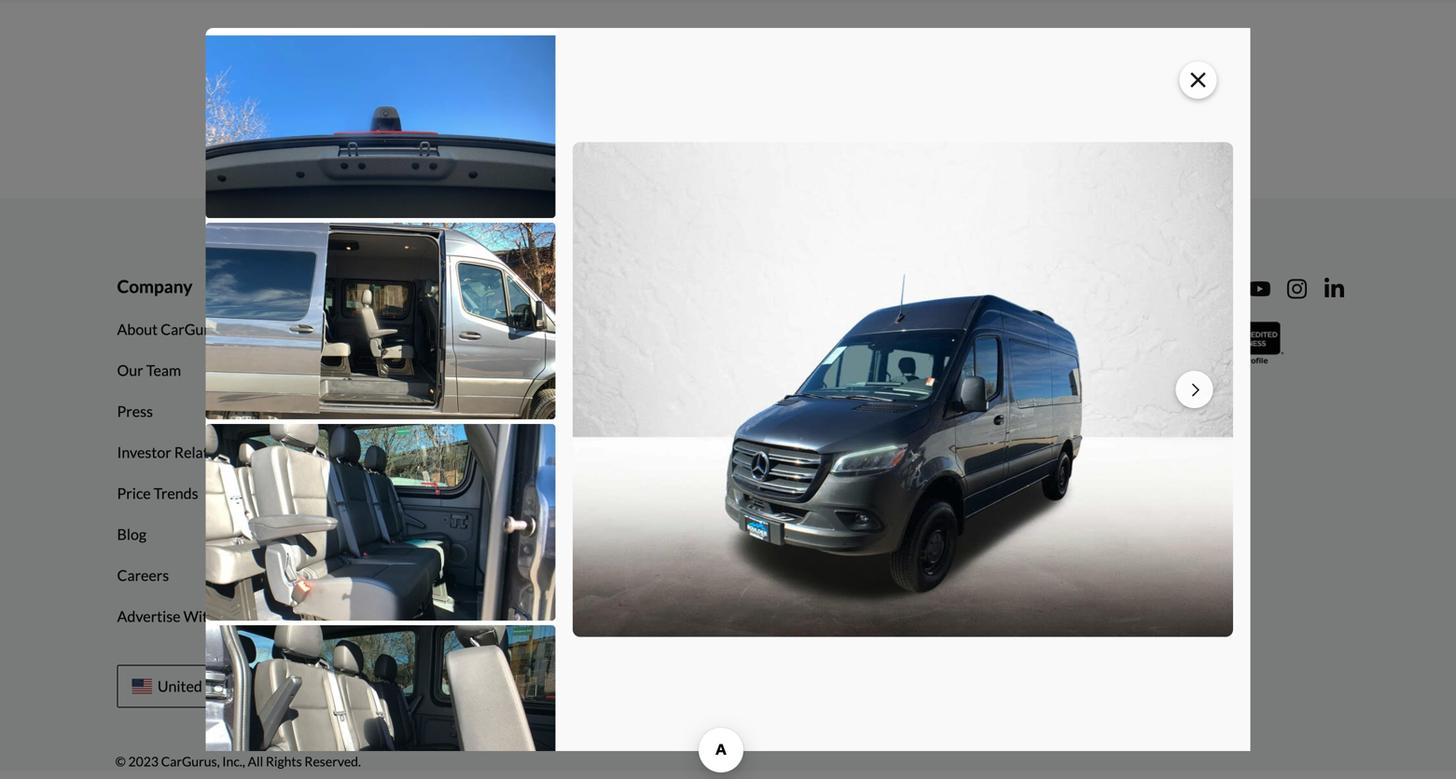 Task type: locate. For each thing, give the bounding box(es) containing it.
price
[[117, 485, 151, 503]]

do
[[586, 444, 605, 462]]

investor
[[117, 444, 171, 462]]

my right share
[[720, 444, 742, 462]]

use
[[645, 321, 670, 339]]

resources
[[424, 321, 492, 339]]

advertise
[[117, 608, 181, 626]]

1 vertical spatial help
[[977, 321, 1008, 339]]

cargurus up the team
[[161, 321, 224, 339]]

0 vertical spatial my
[[586, 403, 607, 421]]

0 vertical spatial cargurus
[[161, 321, 224, 339]]

dealer resources
[[377, 321, 492, 339]]

about cargurus
[[117, 321, 224, 339]]

terms for terms
[[586, 276, 634, 297]]

0 vertical spatial dealer
[[377, 321, 421, 339]]

contact
[[977, 362, 1029, 380]]

my up "do" at the bottom left of page
[[586, 403, 607, 421]]

trends
[[154, 485, 198, 503]]

my
[[586, 403, 607, 421], [720, 444, 742, 462]]

1 help from the top
[[977, 276, 1014, 297]]

terms left of
[[586, 321, 626, 339]]

help up contact
[[977, 321, 1008, 339]]

for dealers
[[377, 276, 468, 297]]

help up help link
[[977, 276, 1014, 297]]

cargurus
[[161, 321, 224, 339], [219, 608, 283, 626]]

relations
[[174, 444, 236, 462]]

interest-based ads
[[586, 485, 711, 503]]

1 terms from the top
[[586, 276, 634, 297]]

1 vertical spatial dealer
[[377, 362, 421, 380]]

1 dealer from the top
[[377, 321, 421, 339]]

2 terms from the top
[[586, 321, 626, 339]]

our
[[117, 362, 143, 380]]

dealer for dealer resources
[[377, 321, 421, 339]]

1 horizontal spatial my
[[720, 444, 742, 462]]

0 vertical spatial terms
[[586, 276, 634, 297]]

dealer
[[377, 321, 421, 339], [377, 362, 421, 380]]

dealer signup
[[377, 362, 468, 380]]

rights up or
[[662, 403, 703, 421]]

© 2023 cargurus, inc., all rights reserved.
[[115, 754, 361, 770]]

careers link
[[103, 556, 183, 597]]

not
[[608, 444, 633, 462]]

my inside "link"
[[720, 444, 742, 462]]

2 help from the top
[[977, 321, 1008, 339]]

privacy down terms of use link
[[586, 362, 635, 380]]

terms up terms of use
[[586, 276, 634, 297]]

cargurus inside the advertise with cargurus link
[[219, 608, 283, 626]]

dealer left "signup" on the left top
[[377, 362, 421, 380]]

privacy down privacy policy link
[[610, 403, 659, 421]]

rights right all
[[266, 754, 302, 770]]

view vehicle photo 26 image
[[206, 21, 556, 218]]

price trends
[[117, 485, 198, 503]]

rights
[[662, 403, 703, 421], [266, 754, 302, 770]]

united
[[157, 678, 202, 696]]

1 vertical spatial terms
[[586, 321, 626, 339]]

terms of use link
[[572, 309, 684, 350]]

0 vertical spatial privacy
[[586, 362, 635, 380]]

1 vertical spatial my
[[720, 444, 742, 462]]

1 vertical spatial rights
[[266, 754, 302, 770]]

price trends link
[[103, 474, 212, 515]]

share
[[680, 444, 717, 462]]

close image
[[1191, 68, 1206, 92]]

with
[[183, 608, 216, 626]]

do not sell or share my personal information
[[586, 444, 883, 462]]

advertise with cargurus
[[117, 608, 283, 626]]

privacy
[[586, 362, 635, 380], [610, 403, 659, 421]]

0 horizontal spatial my
[[586, 403, 607, 421]]

dealer down "for"
[[377, 321, 421, 339]]

press link
[[103, 392, 167, 433]]

terms
[[586, 276, 634, 297], [586, 321, 626, 339]]

help
[[977, 276, 1014, 297], [977, 321, 1008, 339]]

vehicle full photo image
[[573, 142, 1233, 638]]

0 vertical spatial rights
[[662, 403, 703, 421]]

security link
[[572, 515, 654, 556]]

(en)
[[249, 678, 278, 696]]

contact us
[[977, 362, 1049, 380]]

all
[[248, 754, 263, 770]]

2 dealer from the top
[[377, 362, 421, 380]]

us image
[[132, 680, 152, 695]]

1 vertical spatial cargurus
[[219, 608, 283, 626]]

0 vertical spatial help
[[977, 276, 1014, 297]]

cargurus right the with
[[219, 608, 283, 626]]

careers
[[117, 567, 169, 585]]



Task type: describe. For each thing, give the bounding box(es) containing it.
states
[[205, 678, 246, 696]]

company
[[117, 276, 192, 297]]

1 horizontal spatial rights
[[662, 403, 703, 421]]

advertise with cargurus link
[[103, 597, 297, 638]]

cargurus,
[[161, 754, 220, 770]]

for
[[377, 276, 404, 297]]

ads
[[686, 485, 711, 503]]

terms of use
[[586, 321, 670, 339]]

sell
[[636, 444, 660, 462]]

reserved.
[[305, 754, 361, 770]]

of
[[629, 321, 642, 339]]

dealer resources link
[[363, 309, 506, 350]]

signup
[[424, 362, 468, 380]]

press
[[117, 403, 153, 421]]

dealer for dealer signup
[[377, 362, 421, 380]]

view vehicle photo 27 image
[[206, 223, 556, 420]]

us
[[1032, 362, 1049, 380]]

team
[[146, 362, 181, 380]]

about
[[117, 321, 158, 339]]

click for the bbb business review of this auto listing service in cambridge ma image
[[1196, 320, 1286, 367]]

2023
[[128, 754, 159, 770]]

view vehicle photo 28 image
[[206, 424, 556, 621]]

0 horizontal spatial rights
[[266, 754, 302, 770]]

terms for terms of use
[[586, 321, 626, 339]]

about cargurus link
[[103, 309, 238, 350]]

contact us link
[[963, 350, 1063, 392]]

help link
[[963, 309, 1022, 350]]

united states (en)
[[157, 678, 278, 696]]

our team
[[117, 362, 181, 380]]

or
[[663, 444, 677, 462]]

interest-based ads link
[[572, 474, 725, 515]]

inc.,
[[222, 754, 245, 770]]

based
[[643, 485, 683, 503]]

blog
[[117, 526, 146, 544]]

next image image
[[1192, 383, 1200, 398]]

do not sell or share my personal information link
[[572, 433, 897, 474]]

interest-
[[586, 485, 643, 503]]

my privacy rights
[[586, 403, 703, 421]]

dealer signup link
[[363, 350, 482, 392]]

investor relations link
[[103, 433, 250, 474]]

cargurus inside 'about cargurus' link
[[161, 321, 224, 339]]

privacy policy link
[[572, 350, 691, 392]]

1 vertical spatial privacy
[[610, 403, 659, 421]]

security
[[586, 526, 640, 544]]

information
[[805, 444, 883, 462]]

dealers
[[407, 276, 468, 297]]

our team link
[[103, 350, 195, 392]]

my privacy rights link
[[572, 392, 717, 433]]

view vehicle photo 29 image
[[206, 626, 556, 780]]

blog link
[[103, 515, 160, 556]]

investor relations
[[117, 444, 236, 462]]

personal
[[745, 444, 802, 462]]

©
[[115, 754, 126, 770]]

privacy policy
[[586, 362, 677, 380]]

policy
[[638, 362, 677, 380]]



Task type: vqa. For each thing, say whether or not it's contained in the screenshot.
the leftmost $3,356
no



